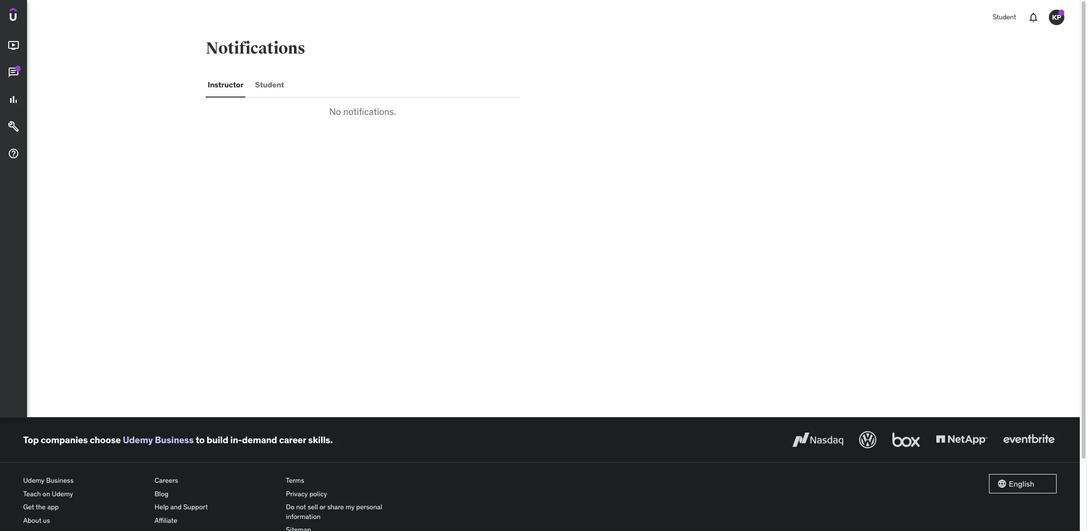 Task type: vqa. For each thing, say whether or not it's contained in the screenshot.
Carousel Element containing How to train your designer eye & develop your design skills
no



Task type: locate. For each thing, give the bounding box(es) containing it.
2 horizontal spatial udemy
[[123, 434, 153, 446]]

box image
[[890, 429, 923, 451]]

1 vertical spatial medium image
[[8, 121, 19, 132]]

medium image
[[8, 40, 19, 51], [8, 94, 19, 105], [8, 148, 19, 159]]

udemy business link up "careers"
[[123, 434, 194, 446]]

teach
[[23, 490, 41, 498]]

udemy business link up get the app link
[[23, 474, 147, 488]]

3 medium image from the top
[[8, 148, 19, 159]]

sell
[[308, 503, 318, 512]]

information
[[286, 512, 321, 521]]

the
[[36, 503, 46, 512]]

terms link
[[286, 474, 410, 488]]

help and support link
[[155, 501, 278, 514]]

0 horizontal spatial udemy
[[23, 476, 44, 485]]

build
[[207, 434, 228, 446]]

no
[[329, 106, 341, 117]]

1 vertical spatial udemy business link
[[23, 474, 147, 488]]

kp
[[1052, 13, 1062, 22]]

you have alerts image
[[1059, 10, 1065, 15]]

2 medium image from the top
[[8, 121, 19, 132]]

notifications
[[206, 38, 305, 58]]

0 vertical spatial medium image
[[8, 40, 19, 51]]

privacy
[[286, 490, 308, 498]]

about us link
[[23, 514, 147, 528]]

0 vertical spatial medium image
[[8, 67, 19, 78]]

student down notifications at the top left of the page
[[255, 80, 284, 90]]

0 horizontal spatial business
[[46, 476, 74, 485]]

my
[[346, 503, 355, 512]]

0 vertical spatial udemy business link
[[123, 434, 194, 446]]

medium image
[[8, 67, 19, 78], [8, 121, 19, 132]]

1 vertical spatial business
[[46, 476, 74, 485]]

udemy
[[123, 434, 153, 446], [23, 476, 44, 485], [52, 490, 73, 498]]

1 horizontal spatial business
[[155, 434, 194, 446]]

udemy business link
[[123, 434, 194, 446], [23, 474, 147, 488]]

do
[[286, 503, 295, 512]]

personal
[[356, 503, 382, 512]]

1 horizontal spatial student
[[993, 13, 1016, 21]]

do not sell or share my personal information button
[[286, 501, 410, 524]]

english
[[1009, 479, 1035, 489]]

kp link
[[1045, 6, 1069, 29]]

app
[[47, 503, 59, 512]]

careers blog help and support affiliate
[[155, 476, 208, 525]]

student
[[993, 13, 1016, 21], [255, 80, 284, 90]]

eventbrite image
[[1001, 429, 1057, 451]]

udemy image
[[10, 8, 54, 24]]

udemy up teach
[[23, 476, 44, 485]]

companies
[[41, 434, 88, 446]]

student for "student" link
[[993, 13, 1016, 21]]

get the app link
[[23, 501, 147, 514]]

udemy right 'on'
[[52, 490, 73, 498]]

business
[[155, 434, 194, 446], [46, 476, 74, 485]]

udemy right choose
[[123, 434, 153, 446]]

1 vertical spatial student
[[255, 80, 284, 90]]

terms privacy policy do not sell or share my personal information
[[286, 476, 382, 521]]

business up 'on'
[[46, 476, 74, 485]]

careers
[[155, 476, 178, 485]]

on
[[43, 490, 50, 498]]

student left notifications icon
[[993, 13, 1016, 21]]

business left to
[[155, 434, 194, 446]]

business inside udemy business teach on udemy get the app about us
[[46, 476, 74, 485]]

terms
[[286, 476, 304, 485]]

1 vertical spatial medium image
[[8, 94, 19, 105]]

netapp image
[[934, 429, 990, 451]]

0 horizontal spatial student
[[255, 80, 284, 90]]

career
[[279, 434, 306, 446]]

student button
[[253, 73, 286, 97]]

2 vertical spatial udemy
[[52, 490, 73, 498]]

student inside button
[[255, 80, 284, 90]]

blog link
[[155, 488, 278, 501]]

help
[[155, 503, 169, 512]]

instructor button
[[206, 73, 245, 97]]

1 medium image from the top
[[8, 67, 19, 78]]

2 vertical spatial medium image
[[8, 148, 19, 159]]

0 vertical spatial student
[[993, 13, 1016, 21]]

and
[[170, 503, 182, 512]]



Task type: describe. For each thing, give the bounding box(es) containing it.
teach on udemy link
[[23, 488, 147, 501]]

to
[[196, 434, 205, 446]]

skills.
[[308, 434, 333, 446]]

about
[[23, 516, 41, 525]]

policy
[[309, 490, 327, 498]]

0 vertical spatial business
[[155, 434, 194, 446]]

support
[[183, 503, 208, 512]]

notifications.
[[343, 106, 396, 117]]

small image
[[998, 479, 1007, 489]]

privacy policy link
[[286, 488, 410, 501]]

notifications image
[[1028, 12, 1040, 23]]

affiliate link
[[155, 514, 278, 528]]

volkswagen image
[[857, 429, 879, 451]]

get
[[23, 503, 34, 512]]

demand
[[242, 434, 277, 446]]

instructor
[[208, 80, 243, 90]]

1 horizontal spatial udemy
[[52, 490, 73, 498]]

top
[[23, 434, 39, 446]]

1 medium image from the top
[[8, 40, 19, 51]]

udemy business teach on udemy get the app about us
[[23, 476, 74, 525]]

careers link
[[155, 474, 278, 488]]

or
[[320, 503, 326, 512]]

nasdaq image
[[790, 429, 846, 451]]

0 vertical spatial udemy
[[123, 434, 153, 446]]

in-
[[230, 434, 242, 446]]

english button
[[989, 474, 1057, 494]]

us
[[43, 516, 50, 525]]

1 vertical spatial udemy
[[23, 476, 44, 485]]

student for student button
[[255, 80, 284, 90]]

share
[[327, 503, 344, 512]]

no notifications.
[[329, 106, 396, 117]]

top companies choose udemy business to build in-demand career skills.
[[23, 434, 333, 446]]

blog
[[155, 490, 169, 498]]

choose
[[90, 434, 121, 446]]

2 medium image from the top
[[8, 94, 19, 105]]

not
[[296, 503, 306, 512]]

student link
[[987, 6, 1022, 29]]

affiliate
[[155, 516, 177, 525]]



